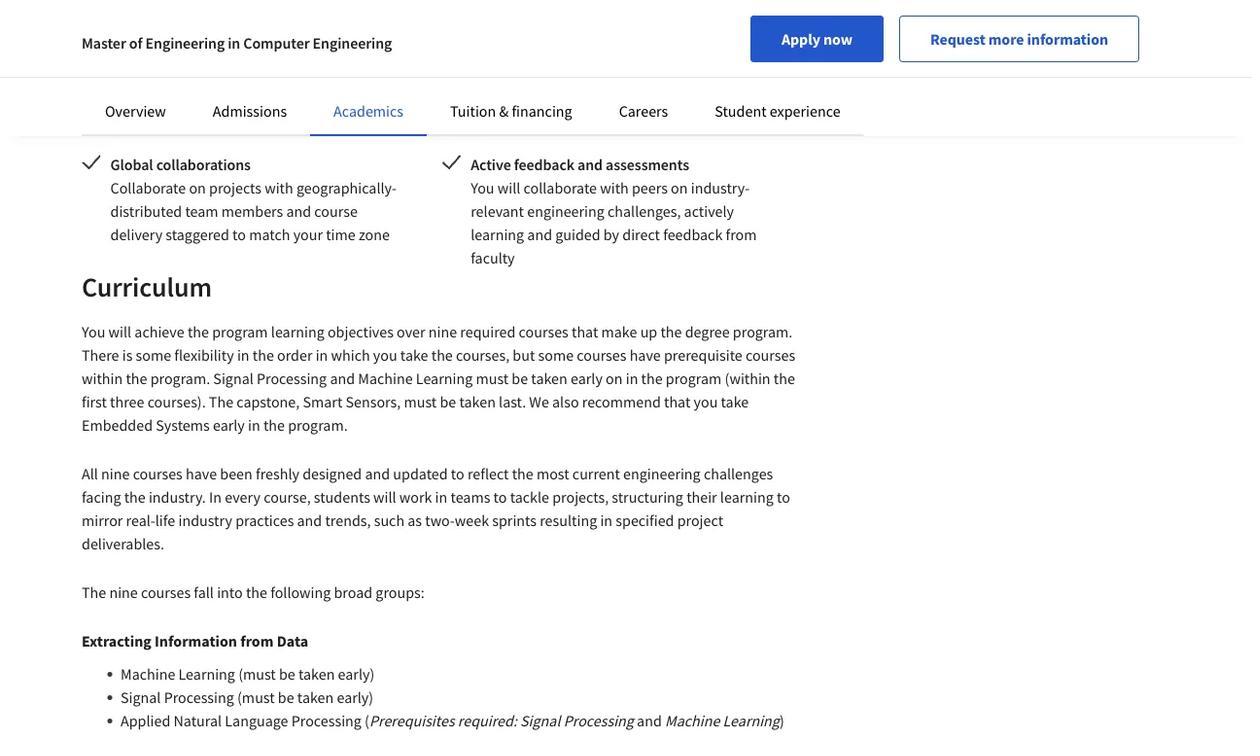 Task type: locate. For each thing, give the bounding box(es) containing it.
will up centered
[[593, 38, 616, 57]]

0 vertical spatial program.
[[733, 322, 793, 341]]

0 vertical spatial must
[[476, 369, 509, 388]]

the right (within
[[774, 369, 795, 388]]

in right "flexibility"
[[237, 345, 250, 365]]

learning up order
[[271, 322, 325, 341]]

0 horizontal spatial real-
[[126, 511, 155, 530]]

1 horizontal spatial take
[[721, 392, 749, 411]]

program. up the courses).
[[150, 369, 210, 388]]

you up centered
[[566, 38, 590, 57]]

take down over
[[400, 345, 428, 365]]

0 vertical spatial engineering
[[527, 201, 605, 221]]

you inside "you will achieve the program learning objectives over nine required courses that make up the degree program. there is some flexibility in the order in which you take the courses, but some courses have prerequisite courses within the program. signal processing and machine learning must be taken early on in the program (within the first three courses). the capstone, smart sensors, must be taken last. we also recommend that you take embedded systems early in the program."
[[82, 322, 105, 341]]

0 horizontal spatial machine
[[121, 664, 175, 684]]

use
[[672, 38, 695, 57]]

that down prerequisite
[[664, 392, 691, 411]]

2 horizontal spatial learning
[[723, 711, 780, 730]]

(
[[365, 711, 369, 730]]

1 horizontal spatial you
[[471, 178, 495, 197]]

learning
[[471, 225, 524, 244], [271, 322, 325, 341], [720, 487, 774, 507]]

to down members
[[233, 225, 246, 244]]

some right 'but'
[[538, 345, 574, 365]]

on right peers
[[671, 178, 688, 197]]

courses inside all nine courses have been freshly designed and updated to reflect the most current engineering challenges facing the industry. in every course, students will work in teams to tackle projects, structuring their learning to mirror real-life industry practices and trends, such as two-week sprints resulting in specified project deliverables.
[[133, 464, 183, 483]]

must down courses,
[[476, 369, 509, 388]]

course,
[[264, 487, 311, 507]]

apply now button
[[751, 16, 884, 62]]

engineering
[[527, 201, 605, 221], [623, 464, 701, 483]]

such
[[374, 511, 405, 530]]

take down (within
[[721, 392, 749, 411]]

current
[[573, 464, 620, 483]]

you up there
[[82, 322, 105, 341]]

0 horizontal spatial have
[[186, 464, 217, 483]]

in up recommend
[[626, 369, 638, 388]]

capstone,
[[237, 392, 300, 411]]

engineering up structuring
[[623, 464, 701, 483]]

dartmouth,
[[487, 38, 563, 57]]

experience
[[770, 101, 841, 121]]

1 vertical spatial feedback
[[663, 225, 723, 244]]

built
[[281, 85, 311, 104]]

to left use
[[656, 38, 669, 57]]

engineering down collaborate
[[527, 201, 605, 221]]

program. up (within
[[733, 322, 793, 341]]

into
[[217, 582, 243, 602]]

0 horizontal spatial you
[[82, 322, 105, 341]]

)
[[780, 711, 785, 730]]

groups:
[[376, 582, 425, 602]]

0 horizontal spatial program
[[212, 322, 268, 341]]

apply now
[[782, 29, 853, 49]]

the right the courses).
[[209, 392, 233, 411]]

early up the also
[[571, 369, 603, 388]]

engineering up uses on the left of page
[[313, 33, 392, 53]]

0 vertical spatial machine
[[358, 369, 413, 388]]

first
[[82, 392, 107, 411]]

0 horizontal spatial learning
[[271, 322, 325, 341]]

make
[[601, 322, 637, 341]]

2 vertical spatial learning
[[723, 711, 780, 730]]

0 vertical spatial challenges
[[541, 85, 610, 104]]

&
[[499, 101, 509, 121]]

have inside "you will achieve the program learning objectives over nine required courses that make up the degree program. there is some flexibility in the order in which you take the courses, but some courses have prerequisite courses within the program. signal processing and machine learning must be taken early on in the program (within the first three courses). the capstone, smart sensors, must be taken last. we also recommend that you take embedded systems early in the program."
[[630, 345, 661, 365]]

nine down deliverables.
[[109, 582, 138, 602]]

0 horizontal spatial early
[[213, 415, 245, 435]]

courses left fall
[[141, 582, 191, 602]]

some down the achieve on the top of the page
[[136, 345, 171, 365]]

0 vertical spatial you
[[471, 178, 495, 197]]

0 horizontal spatial from
[[240, 631, 274, 651]]

have up in
[[186, 464, 217, 483]]

geographically-
[[297, 178, 397, 197]]

0 vertical spatial (must
[[238, 664, 276, 684]]

1 vertical spatial learning
[[271, 322, 325, 341]]

early down capstone,
[[213, 415, 245, 435]]

challenges down centered
[[541, 85, 610, 104]]

0 horizontal spatial take
[[400, 345, 428, 365]]

you down the objectives
[[373, 345, 397, 365]]

0 horizontal spatial learning
[[178, 664, 235, 684]]

0 horizontal spatial signal
[[121, 688, 161, 707]]

1 vertical spatial you
[[373, 345, 397, 365]]

departments,
[[110, 61, 198, 81]]

1 vertical spatial take
[[721, 392, 749, 411]]

on inside the active feedback and assessments you will collaborate with peers on industry- relevant engineering challenges, actively learning and guided by direct feedback from faculty
[[671, 178, 688, 197]]

with left peers
[[600, 178, 629, 197]]

1 horizontal spatial signal
[[213, 369, 254, 388]]

delivery
[[110, 225, 163, 244]]

1 horizontal spatial machine
[[358, 369, 413, 388]]

extracting
[[82, 631, 152, 651]]

1 vertical spatial real-
[[126, 511, 155, 530]]

courses up 'but'
[[519, 322, 569, 341]]

challenges
[[541, 85, 610, 104], [704, 464, 773, 483]]

natural
[[174, 711, 222, 730]]

close-
[[334, 85, 373, 104]]

0 vertical spatial teams
[[198, 108, 238, 127]]

cross-
[[110, 85, 149, 104]]

be down courses,
[[440, 392, 456, 411]]

in up dartmouth
[[228, 33, 240, 53]]

from inside the active feedback and assessments you will collaborate with peers on industry- relevant engineering challenges, actively learning and guided by direct feedback from faculty
[[726, 225, 757, 244]]

0 vertical spatial feedback
[[514, 155, 575, 174]]

program down prerequisite
[[666, 369, 722, 388]]

you inside at dartmouth, you will learn to use technology to seek human-centered solutions to complex real-world challenges
[[566, 38, 590, 57]]

0 vertical spatial take
[[400, 345, 428, 365]]

be up language
[[278, 688, 294, 707]]

0 horizontal spatial with
[[265, 178, 293, 197]]

will inside "you will achieve the program learning objectives over nine required courses that make up the degree program. there is some flexibility in the order in which you take the courses, but some courses have prerequisite courses within the program. signal processing and machine learning must be taken early on in the program (within the first three courses). the capstone, smart sensors, must be taken last. we also recommend that you take embedded systems early in the program."
[[108, 322, 131, 341]]

1 vertical spatial must
[[404, 392, 437, 411]]

machine down the extracting
[[121, 664, 175, 684]]

teams
[[198, 108, 238, 127], [451, 487, 490, 507]]

1 with from the left
[[265, 178, 293, 197]]

1 horizontal spatial engineering
[[623, 464, 701, 483]]

challenges inside at dartmouth, you will learn to use technology to seek human-centered solutions to complex real-world challenges
[[541, 85, 610, 104]]

signal right required:
[[520, 711, 561, 730]]

you inside the active feedback and assessments you will collaborate with peers on industry- relevant engineering challenges, actively learning and guided by direct feedback from faculty
[[471, 178, 495, 197]]

0 vertical spatial you
[[566, 38, 590, 57]]

1 horizontal spatial disciplinary
[[249, 38, 325, 57]]

0 vertical spatial early
[[571, 369, 603, 388]]

engineering without boundaries instead of traditional disciplinary departments, dartmouth engineering uses a cross-disciplinary system, built on close-knit collaborative teams
[[110, 15, 398, 127]]

with
[[265, 178, 293, 197], [600, 178, 629, 197]]

tuition
[[450, 101, 496, 121]]

signal down "flexibility"
[[213, 369, 254, 388]]

0 vertical spatial early)
[[338, 664, 375, 684]]

0 vertical spatial nine
[[429, 322, 457, 341]]

global
[[110, 155, 153, 174]]

1 horizontal spatial with
[[600, 178, 629, 197]]

2 vertical spatial nine
[[109, 582, 138, 602]]

challenges up the their
[[704, 464, 773, 483]]

will up such
[[373, 487, 396, 507]]

courses down make in the top of the page
[[577, 345, 627, 365]]

learning down relevant
[[471, 225, 524, 244]]

2 with from the left
[[600, 178, 629, 197]]

in right order
[[316, 345, 328, 365]]

from down actively
[[726, 225, 757, 244]]

assessments
[[606, 155, 689, 174]]

distributed
[[110, 201, 182, 221]]

1 horizontal spatial learning
[[416, 369, 473, 388]]

1 vertical spatial challenges
[[704, 464, 773, 483]]

will up "is"
[[108, 322, 131, 341]]

engineering up departments,
[[145, 33, 225, 53]]

1 horizontal spatial of
[[161, 38, 174, 57]]

signal up applied
[[121, 688, 161, 707]]

1 vertical spatial program
[[666, 369, 722, 388]]

mirror
[[82, 511, 123, 530]]

course
[[314, 201, 358, 221]]

by
[[604, 225, 620, 244]]

0 vertical spatial that
[[572, 322, 598, 341]]

from left data
[[240, 631, 274, 651]]

1 horizontal spatial some
[[538, 345, 574, 365]]

1 horizontal spatial the
[[209, 392, 233, 411]]

must right the sensors,
[[404, 392, 437, 411]]

information
[[1027, 29, 1109, 49]]

have inside all nine courses have been freshly designed and updated to reflect the most current engineering challenges facing the industry. in every course, students will work in teams to tackle projects, structuring their learning to mirror real-life industry practices and trends, such as two-week sprints resulting in specified project deliverables.
[[186, 464, 217, 483]]

you down prerequisite
[[694, 392, 718, 411]]

early)
[[338, 664, 375, 684], [337, 688, 374, 707]]

freshly
[[256, 464, 299, 483]]

engineering
[[110, 15, 190, 34], [145, 33, 225, 53], [313, 33, 392, 53], [276, 61, 354, 81]]

1 horizontal spatial early
[[571, 369, 603, 388]]

0 horizontal spatial program.
[[150, 369, 210, 388]]

on
[[314, 85, 331, 104], [189, 178, 206, 197], [671, 178, 688, 197], [606, 369, 623, 388]]

1 vertical spatial have
[[186, 464, 217, 483]]

1 vertical spatial program.
[[150, 369, 210, 388]]

on up recommend
[[606, 369, 623, 388]]

1 vertical spatial teams
[[451, 487, 490, 507]]

processing
[[257, 369, 327, 388], [164, 688, 234, 707], [291, 711, 362, 730], [564, 711, 634, 730]]

nine for designed
[[101, 464, 130, 483]]

0 horizontal spatial the
[[82, 582, 106, 602]]

2 horizontal spatial learning
[[720, 487, 774, 507]]

of
[[129, 33, 142, 53], [161, 38, 174, 57]]

have down up
[[630, 345, 661, 365]]

on right built on the top left
[[314, 85, 331, 104]]

on up team
[[189, 178, 206, 197]]

of up departments,
[[161, 38, 174, 57]]

0 vertical spatial from
[[726, 225, 757, 244]]

will inside the active feedback and assessments you will collaborate with peers on industry- relevant engineering challenges, actively learning and guided by direct feedback from faculty
[[498, 178, 521, 197]]

challenges,
[[608, 201, 681, 221]]

week
[[455, 511, 489, 530]]

2 some from the left
[[538, 345, 574, 365]]

real- up deliverables.
[[126, 511, 155, 530]]

be down data
[[279, 664, 295, 684]]

nine right all
[[101, 464, 130, 483]]

collaborative
[[110, 108, 195, 127]]

0 horizontal spatial engineering
[[527, 201, 605, 221]]

1 horizontal spatial have
[[630, 345, 661, 365]]

that left make in the top of the page
[[572, 322, 598, 341]]

machine up the sensors,
[[358, 369, 413, 388]]

1 vertical spatial signal
[[121, 688, 161, 707]]

1 vertical spatial nine
[[101, 464, 130, 483]]

solutions
[[632, 61, 692, 81]]

0 horizontal spatial feedback
[[514, 155, 575, 174]]

every
[[225, 487, 261, 507]]

1 horizontal spatial feedback
[[663, 225, 723, 244]]

objectives
[[328, 322, 394, 341]]

2 horizontal spatial you
[[694, 392, 718, 411]]

to down use
[[695, 61, 708, 81]]

teams down system,
[[198, 108, 238, 127]]

be
[[512, 369, 528, 388], [440, 392, 456, 411], [279, 664, 295, 684], [278, 688, 294, 707]]

world
[[500, 85, 538, 104]]

0 horizontal spatial some
[[136, 345, 171, 365]]

work
[[399, 487, 432, 507]]

courses up industry.
[[133, 464, 183, 483]]

there
[[82, 345, 119, 365]]

teams up week
[[451, 487, 490, 507]]

the up the extracting
[[82, 582, 106, 602]]

last.
[[499, 392, 526, 411]]

all
[[82, 464, 98, 483]]

1 vertical spatial the
[[82, 582, 106, 602]]

real-
[[471, 85, 500, 104], [126, 511, 155, 530]]

0 horizontal spatial must
[[404, 392, 437, 411]]

now
[[824, 29, 853, 49]]

real- down the seek
[[471, 85, 500, 104]]

0 vertical spatial learning
[[471, 225, 524, 244]]

time
[[326, 225, 356, 244]]

(must
[[238, 664, 276, 684], [237, 688, 275, 707]]

at dartmouth, you will learn to use technology to seek human-centered solutions to complex real-world challenges
[[471, 38, 771, 104]]

0 vertical spatial disciplinary
[[249, 38, 325, 57]]

1 vertical spatial you
[[82, 322, 105, 341]]

collaborations
[[156, 155, 251, 174]]

nine inside all nine courses have been freshly designed and updated to reflect the most current engineering challenges facing the industry. in every course, students will work in teams to tackle projects, structuring their learning to mirror real-life industry practices and trends, such as two-week sprints resulting in specified project deliverables.
[[101, 464, 130, 483]]

two-
[[425, 511, 455, 530]]

learning right the their
[[720, 487, 774, 507]]

nine right over
[[429, 322, 457, 341]]

feedback
[[514, 155, 575, 174], [663, 225, 723, 244]]

student experience link
[[715, 101, 841, 121]]

1 horizontal spatial learning
[[471, 225, 524, 244]]

take
[[400, 345, 428, 365], [721, 392, 749, 411]]

0 vertical spatial the
[[209, 392, 233, 411]]

1 horizontal spatial that
[[664, 392, 691, 411]]

1 horizontal spatial program
[[666, 369, 722, 388]]

0 vertical spatial learning
[[416, 369, 473, 388]]

0 horizontal spatial you
[[373, 345, 397, 365]]

program up "flexibility"
[[212, 322, 268, 341]]

1 vertical spatial disciplinary
[[149, 85, 225, 104]]

2 horizontal spatial signal
[[520, 711, 561, 730]]

machine left )
[[665, 711, 720, 730]]

in up two-
[[435, 487, 448, 507]]

0 vertical spatial have
[[630, 345, 661, 365]]

1 horizontal spatial you
[[566, 38, 590, 57]]

0 horizontal spatial that
[[572, 322, 598, 341]]

feedback down actively
[[663, 225, 723, 244]]

sensors,
[[346, 392, 401, 411]]

2 vertical spatial learning
[[720, 487, 774, 507]]

1 vertical spatial learning
[[178, 664, 235, 684]]

program. down smart
[[288, 415, 348, 435]]

apply
[[782, 29, 821, 49]]

master
[[82, 33, 126, 53]]

2 vertical spatial signal
[[520, 711, 561, 730]]

extracting information from data
[[82, 631, 308, 651]]

feedback up collaborate
[[514, 155, 575, 174]]

disciplinary down departments,
[[149, 85, 225, 104]]

some
[[136, 345, 171, 365], [538, 345, 574, 365]]

collaborate
[[524, 178, 597, 197]]

0 horizontal spatial teams
[[198, 108, 238, 127]]

without
[[193, 15, 245, 34]]

computer
[[243, 33, 310, 53]]

0 vertical spatial real-
[[471, 85, 500, 104]]

with up members
[[265, 178, 293, 197]]

knit
[[373, 85, 398, 104]]

will up relevant
[[498, 178, 521, 197]]

disciplinary down 'boundaries'
[[249, 38, 325, 57]]

learning inside the active feedback and assessments you will collaborate with peers on industry- relevant engineering challenges, actively learning and guided by direct feedback from faculty
[[471, 225, 524, 244]]

1 some from the left
[[136, 345, 171, 365]]

centered
[[571, 61, 629, 81]]

updated
[[393, 464, 448, 483]]

you down 'active'
[[471, 178, 495, 197]]

1 horizontal spatial from
[[726, 225, 757, 244]]

of right master
[[129, 33, 142, 53]]



Task type: describe. For each thing, give the bounding box(es) containing it.
fall
[[194, 582, 214, 602]]

to inside global collaborations collaborate on projects with geographically- distributed team members and course delivery staggered to match your time zone
[[233, 225, 246, 244]]

the down "is"
[[126, 369, 147, 388]]

smart
[[303, 392, 343, 411]]

match
[[249, 225, 290, 244]]

engineering inside all nine courses have been freshly designed and updated to reflect the most current engineering challenges facing the industry. in every course, students will work in teams to tackle projects, structuring their learning to mirror real-life industry practices and trends, such as two-week sprints resulting in specified project deliverables.
[[623, 464, 701, 483]]

real- inside all nine courses have been freshly designed and updated to reflect the most current engineering challenges facing the industry. in every course, students will work in teams to tackle projects, structuring their learning to mirror real-life industry practices and trends, such as two-week sprints resulting in specified project deliverables.
[[126, 511, 155, 530]]

students
[[314, 487, 370, 507]]

flexibility
[[174, 345, 234, 365]]

reflect
[[468, 464, 509, 483]]

to right the their
[[777, 487, 790, 507]]

on inside global collaborations collaborate on projects with geographically- distributed team members and course delivery staggered to match your time zone
[[189, 178, 206, 197]]

0 vertical spatial program
[[212, 322, 268, 341]]

1 horizontal spatial must
[[476, 369, 509, 388]]

practices
[[235, 511, 294, 530]]

your
[[293, 225, 323, 244]]

tackle
[[510, 487, 549, 507]]

degree
[[685, 322, 730, 341]]

sprints
[[492, 511, 537, 530]]

industry.
[[149, 487, 206, 507]]

in down capstone,
[[248, 415, 260, 435]]

active
[[471, 155, 511, 174]]

signal inside "you will achieve the program learning objectives over nine required courses that make up the degree program. there is some flexibility in the order in which you take the courses, but some courses have prerequisite courses within the program. signal processing and machine learning must be taken early on in the program (within the first three courses). the capstone, smart sensors, must be taken last. we also recommend that you take embedded systems early in the program."
[[213, 369, 254, 388]]

the left order
[[253, 345, 274, 365]]

on inside "you will achieve the program learning objectives over nine required courses that make up the degree program. there is some flexibility in the order in which you take the courses, but some courses have prerequisite courses within the program. signal processing and machine learning must be taken early on in the program (within the first three courses). the capstone, smart sensors, must be taken last. we also recommend that you take embedded systems early in the program."
[[606, 369, 623, 388]]

is
[[122, 345, 133, 365]]

deliverables.
[[82, 534, 164, 553]]

teams inside all nine courses have been freshly designed and updated to reflect the most current engineering challenges facing the industry. in every course, students will work in teams to tackle projects, structuring their learning to mirror real-life industry practices and trends, such as two-week sprints resulting in specified project deliverables.
[[451, 487, 490, 507]]

1 vertical spatial that
[[664, 392, 691, 411]]

prerequisite
[[664, 345, 743, 365]]

the down capstone,
[[263, 415, 285, 435]]

most
[[537, 464, 569, 483]]

actively
[[684, 201, 734, 221]]

also
[[552, 392, 579, 411]]

learning inside "you will achieve the program learning objectives over nine required courses that make up the degree program. there is some flexibility in the order in which you take the courses, but some courses have prerequisite courses within the program. signal processing and machine learning must be taken early on in the program (within the first three courses). the capstone, smart sensors, must be taken last. we also recommend that you take embedded systems early in the program."
[[271, 322, 325, 341]]

with inside global collaborations collaborate on projects with geographically- distributed team members and course delivery staggered to match your time zone
[[265, 178, 293, 197]]

0 horizontal spatial disciplinary
[[149, 85, 225, 104]]

the left courses,
[[432, 345, 453, 365]]

2 vertical spatial you
[[694, 392, 718, 411]]

learning inside all nine courses have been freshly designed and updated to reflect the most current engineering challenges facing the industry. in every course, students will work in teams to tackle projects, structuring their learning to mirror real-life industry practices and trends, such as two-week sprints resulting in specified project deliverables.
[[720, 487, 774, 507]]

1 vertical spatial early)
[[337, 688, 374, 707]]

tuition & financing
[[450, 101, 572, 121]]

and inside global collaborations collaborate on projects with geographically- distributed team members and course delivery staggered to match your time zone
[[286, 201, 311, 221]]

tuition & financing link
[[450, 101, 572, 121]]

information
[[155, 631, 237, 651]]

1 vertical spatial early
[[213, 415, 245, 435]]

machine learning (must be taken early) signal processing (must be taken early) applied natural language processing ( prerequisites required: signal processing and machine learning )
[[121, 664, 785, 730]]

over
[[397, 322, 426, 341]]

1 vertical spatial (must
[[237, 688, 275, 707]]

designed
[[303, 464, 362, 483]]

global collaborations collaborate on projects with geographically- distributed team members and course delivery staggered to match your time zone
[[110, 155, 397, 244]]

the up recommend
[[641, 369, 663, 388]]

and inside machine learning (must be taken early) signal processing (must be taken early) applied natural language processing ( prerequisites required: signal processing and machine learning )
[[637, 711, 662, 730]]

request more information
[[931, 29, 1109, 49]]

the right facing
[[124, 487, 146, 507]]

engineering up built on the top left
[[276, 61, 354, 81]]

student
[[715, 101, 767, 121]]

curriculum
[[82, 270, 212, 304]]

on inside engineering without boundaries instead of traditional disciplinary departments, dartmouth engineering uses a cross-disciplinary system, built on close-knit collaborative teams
[[314, 85, 331, 104]]

projects,
[[553, 487, 609, 507]]

to left reflect
[[451, 464, 465, 483]]

engineering up instead
[[110, 15, 190, 34]]

1 vertical spatial machine
[[121, 664, 175, 684]]

faculty
[[471, 248, 515, 267]]

academics
[[334, 101, 404, 121]]

nine for following
[[109, 582, 138, 602]]

the right the into on the bottom
[[246, 582, 267, 602]]

members
[[222, 201, 283, 221]]

we
[[529, 392, 549, 411]]

will inside at dartmouth, you will learn to use technology to seek human-centered solutions to complex real-world challenges
[[593, 38, 616, 57]]

facing
[[82, 487, 121, 507]]

complex
[[711, 61, 767, 81]]

of inside engineering without boundaries instead of traditional disciplinary departments, dartmouth engineering uses a cross-disciplinary system, built on close-knit collaborative teams
[[161, 38, 174, 57]]

you will achieve the program learning objectives over nine required courses that make up the degree program. there is some flexibility in the order in which you take the courses, but some courses have prerequisite courses within the program. signal processing and machine learning must be taken early on in the program (within the first three courses). the capstone, smart sensors, must be taken last. we also recommend that you take embedded systems early in the program.
[[82, 322, 796, 435]]

careers
[[619, 101, 668, 121]]

up
[[640, 322, 658, 341]]

in
[[209, 487, 222, 507]]

zone
[[359, 225, 390, 244]]

1 horizontal spatial program.
[[288, 415, 348, 435]]

engineering inside the active feedback and assessments you will collaborate with peers on industry- relevant engineering challenges, actively learning and guided by direct feedback from faculty
[[527, 201, 605, 221]]

challenges inside all nine courses have been freshly designed and updated to reflect the most current engineering challenges facing the industry. in every course, students will work in teams to tackle projects, structuring their learning to mirror real-life industry practices and trends, such as two-week sprints resulting in specified project deliverables.
[[704, 464, 773, 483]]

recommend
[[582, 392, 661, 411]]

active feedback and assessments you will collaborate with peers on industry- relevant engineering challenges, actively learning and guided by direct feedback from faculty
[[471, 155, 757, 267]]

boundaries
[[248, 15, 323, 34]]

student experience
[[715, 101, 841, 121]]

be down 'but'
[[512, 369, 528, 388]]

real- inside at dartmouth, you will learn to use technology to seek human-centered solutions to complex real-world challenges
[[471, 85, 500, 104]]

the up tackle
[[512, 464, 534, 483]]

careers link
[[619, 101, 668, 121]]

will inside all nine courses have been freshly designed and updated to reflect the most current engineering challenges facing the industry. in every course, students will work in teams to tackle projects, structuring their learning to mirror real-life industry practices and trends, such as two-week sprints resulting in specified project deliverables.
[[373, 487, 396, 507]]

the up "flexibility"
[[188, 322, 209, 341]]

2 horizontal spatial machine
[[665, 711, 720, 730]]

courses).
[[147, 392, 206, 411]]

guided
[[555, 225, 601, 244]]

academics link
[[334, 101, 404, 121]]

technology
[[698, 38, 771, 57]]

three
[[110, 392, 144, 411]]

direct
[[623, 225, 660, 244]]

all nine courses have been freshly designed and updated to reflect the most current engineering challenges facing the industry. in every course, students will work in teams to tackle projects, structuring their learning to mirror real-life industry practices and trends, such as two-week sprints resulting in specified project deliverables.
[[82, 464, 790, 553]]

processing inside "you will achieve the program learning objectives over nine required courses that make up the degree program. there is some flexibility in the order in which you take the courses, but some courses have prerequisite courses within the program. signal processing and machine learning must be taken early on in the program (within the first three courses). the capstone, smart sensors, must be taken last. we also recommend that you take embedded systems early in the program."
[[257, 369, 327, 388]]

(within
[[725, 369, 771, 388]]

1 vertical spatial from
[[240, 631, 274, 651]]

relevant
[[471, 201, 524, 221]]

teams inside engineering without boundaries instead of traditional disciplinary departments, dartmouth engineering uses a cross-disciplinary system, built on close-knit collaborative teams
[[198, 108, 238, 127]]

within
[[82, 369, 123, 388]]

courses up (within
[[746, 345, 796, 365]]

the inside "you will achieve the program learning objectives over nine required courses that make up the degree program. there is some flexibility in the order in which you take the courses, but some courses have prerequisite courses within the program. signal processing and machine learning must be taken early on in the program (within the first three courses). the capstone, smart sensors, must be taken last. we also recommend that you take embedded systems early in the program."
[[209, 392, 233, 411]]

resulting
[[540, 511, 597, 530]]

0 horizontal spatial of
[[129, 33, 142, 53]]

projects
[[209, 178, 262, 197]]

peers
[[632, 178, 668, 197]]

seek
[[487, 61, 517, 81]]

request
[[931, 29, 986, 49]]

to down at
[[471, 61, 484, 81]]

2 horizontal spatial program.
[[733, 322, 793, 341]]

more
[[989, 29, 1024, 49]]

learn
[[619, 38, 653, 57]]

the right up
[[661, 322, 682, 341]]

required
[[460, 322, 516, 341]]

machine inside "you will achieve the program learning objectives over nine required courses that make up the degree program. there is some flexibility in the order in which you take the courses, but some courses have prerequisite courses within the program. signal processing and machine learning must be taken early on in the program (within the first three courses). the capstone, smart sensors, must be taken last. we also recommend that you take embedded systems early in the program."
[[358, 369, 413, 388]]

as
[[408, 511, 422, 530]]

broad
[[334, 582, 373, 602]]

a
[[389, 61, 397, 81]]

learning inside "you will achieve the program learning objectives over nine required courses that make up the degree program. there is some flexibility in the order in which you take the courses, but some courses have prerequisite courses within the program. signal processing and machine learning must be taken early on in the program (within the first three courses). the capstone, smart sensors, must be taken last. we also recommend that you take embedded systems early in the program."
[[416, 369, 473, 388]]

achieve
[[134, 322, 184, 341]]

with inside the active feedback and assessments you will collaborate with peers on industry- relevant engineering challenges, actively learning and guided by direct feedback from faculty
[[600, 178, 629, 197]]

trends,
[[325, 511, 371, 530]]

in down projects,
[[600, 511, 613, 530]]

team
[[185, 201, 218, 221]]

to down reflect
[[494, 487, 507, 507]]

order
[[277, 345, 313, 365]]

and inside "you will achieve the program learning objectives over nine required courses that make up the degree program. there is some flexibility in the order in which you take the courses, but some courses have prerequisite courses within the program. signal processing and machine learning must be taken early on in the program (within the first three courses). the capstone, smart sensors, must be taken last. we also recommend that you take embedded systems early in the program."
[[330, 369, 355, 388]]

instead
[[110, 38, 158, 57]]

specified
[[616, 511, 674, 530]]

nine inside "you will achieve the program learning objectives over nine required courses that make up the degree program. there is some flexibility in the order in which you take the courses, but some courses have prerequisite courses within the program. signal processing and machine learning must be taken early on in the program (within the first three courses). the capstone, smart sensors, must be taken last. we also recommend that you take embedded systems early in the program."
[[429, 322, 457, 341]]

the nine courses fall into the following broad groups:
[[82, 582, 425, 602]]



Task type: vqa. For each thing, say whether or not it's contained in the screenshot.
'Google' image
no



